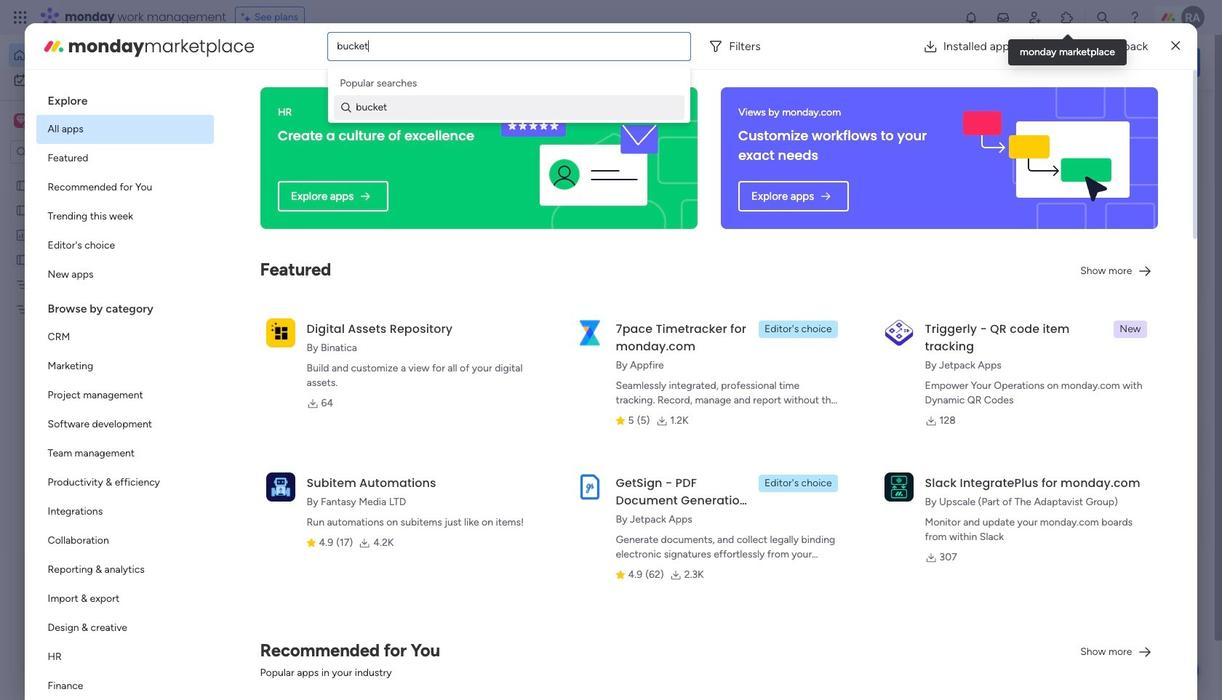 Task type: describe. For each thing, give the bounding box(es) containing it.
0 horizontal spatial public board image
[[15, 178, 29, 192]]

v2 user feedback image
[[994, 54, 1005, 70]]

v2 bolt switch image
[[1108, 54, 1116, 70]]

1 heading from the top
[[36, 82, 214, 115]]

public board image inside quick search results list box
[[243, 266, 259, 282]]

workspace image
[[16, 113, 26, 129]]

0 horizontal spatial monday marketplace image
[[42, 35, 65, 58]]

public dashboard image
[[15, 228, 29, 242]]

Search in workspace field
[[31, 144, 122, 160]]

select product image
[[13, 10, 28, 25]]

help center element
[[983, 417, 1201, 476]]

help image
[[1128, 10, 1143, 25]]

dapulse x slim image
[[1172, 37, 1181, 55]]

component image
[[294, 662, 306, 675]]

notifications image
[[964, 10, 979, 25]]

search everything image
[[1096, 10, 1111, 25]]

workspace selection element
[[14, 112, 122, 131]]

invite members image
[[1028, 10, 1043, 25]]

see plans image
[[241, 9, 255, 25]]



Task type: locate. For each thing, give the bounding box(es) containing it.
templates image image
[[996, 110, 1188, 210]]

public board image
[[15, 203, 29, 217], [15, 253, 29, 266]]

2 public board image from the top
[[15, 253, 29, 266]]

2 heading from the top
[[36, 290, 214, 323]]

public board image down 'public dashboard' image
[[15, 253, 29, 266]]

getting started element
[[983, 348, 1201, 406]]

public board image
[[15, 178, 29, 192], [243, 266, 259, 282]]

update feed image
[[996, 10, 1011, 25]]

banner logo image
[[491, 87, 681, 229], [952, 87, 1142, 229]]

workspace image
[[14, 113, 28, 129], [249, 641, 284, 676], [258, 645, 275, 671]]

public board image up 'public dashboard' image
[[15, 203, 29, 217]]

Dropdown input text field
[[337, 40, 370, 52]]

2 banner logo image from the left
[[952, 87, 1142, 229]]

ruby anderson image
[[1182, 6, 1205, 29]]

monday marketplace image
[[1060, 10, 1075, 25], [42, 35, 65, 58]]

0 vertical spatial public board image
[[15, 178, 29, 192]]

1 vertical spatial heading
[[36, 290, 214, 323]]

0 vertical spatial heading
[[36, 82, 214, 115]]

heading
[[36, 82, 214, 115], [36, 290, 214, 323]]

0 horizontal spatial banner logo image
[[491, 87, 681, 229]]

1 vertical spatial monday marketplace image
[[42, 35, 65, 58]]

1 horizontal spatial banner logo image
[[952, 87, 1142, 229]]

1 vertical spatial public board image
[[15, 253, 29, 266]]

0 vertical spatial public board image
[[15, 203, 29, 217]]

1 horizontal spatial public board image
[[243, 266, 259, 282]]

1 vertical spatial public board image
[[243, 266, 259, 282]]

1 public board image from the top
[[15, 203, 29, 217]]

0 vertical spatial monday marketplace image
[[1060, 10, 1075, 25]]

1 horizontal spatial monday marketplace image
[[1060, 10, 1075, 25]]

quick search results list box
[[225, 136, 948, 507]]

option
[[9, 44, 177, 67], [9, 68, 177, 92], [36, 115, 214, 144], [36, 144, 214, 173], [0, 172, 186, 175], [36, 173, 214, 202], [36, 202, 214, 231], [36, 231, 214, 261], [36, 261, 214, 290], [36, 323, 214, 352], [36, 352, 214, 381], [36, 381, 214, 411], [36, 411, 214, 440], [36, 440, 214, 469], [36, 469, 214, 498], [36, 498, 214, 527], [36, 527, 214, 556], [36, 556, 214, 585], [36, 585, 214, 614], [36, 614, 214, 643], [36, 643, 214, 673], [36, 673, 214, 701]]

list box
[[36, 82, 214, 701], [0, 170, 186, 518]]

contact sales element
[[983, 487, 1201, 546]]

app logo image
[[266, 319, 295, 348], [575, 319, 605, 348], [885, 319, 914, 348], [266, 473, 295, 502], [575, 473, 605, 502], [885, 473, 914, 502]]

1 banner logo image from the left
[[491, 87, 681, 229]]



Task type: vqa. For each thing, say whether or not it's contained in the screenshot.
Contact sales element
yes



